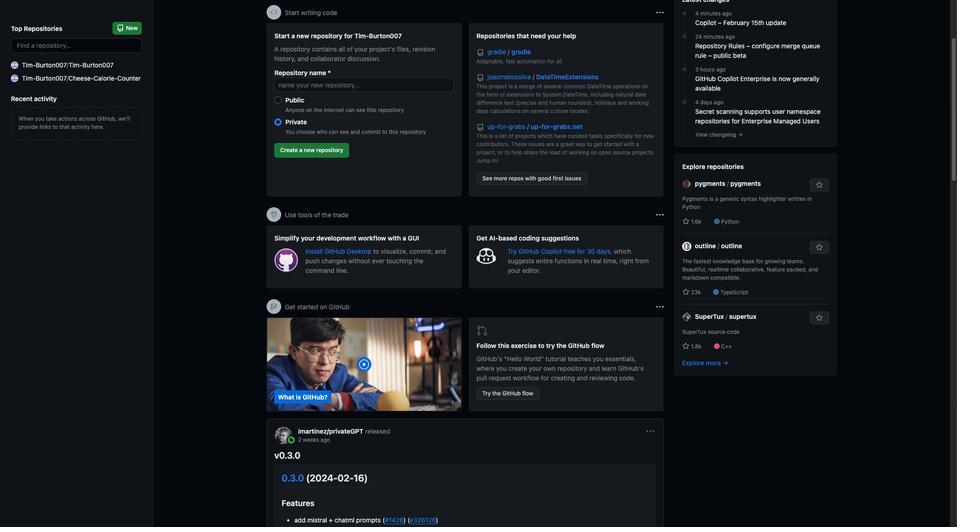 Task type: vqa. For each thing, say whether or not it's contained in the screenshot.


Task type: describe. For each thing, give the bounding box(es) containing it.
start a new repository element
[[267, 23, 462, 197]]

form
[[487, 91, 499, 98]]

this for joaomatossilva
[[477, 83, 488, 90]]

a inside this project is a merge of several common datetime operations on the form of  extensions to system.datetime, including natural date difference text (precise and human rounded), holidays and working days calculations on several culture locales.
[[515, 83, 518, 90]]

learn
[[602, 365, 617, 373]]

what is github? link
[[267, 318, 461, 411]]

development
[[317, 234, 357, 242]]

highlighter
[[759, 196, 787, 202]]

commit
[[362, 129, 381, 135]]

explore repositories navigation
[[675, 154, 837, 376]]

use tools of the trade
[[285, 211, 349, 219]]

this for up-for-grabs
[[477, 133, 488, 140]]

recent
[[11, 95, 32, 103]]

what is github? image
[[267, 318, 461, 411]]

1 outline from the left
[[695, 242, 716, 250]]

flow inside the "try the github flow" link
[[523, 390, 534, 397]]

way
[[576, 141, 586, 148]]

and left the human
[[538, 99, 548, 106]]

try for try the github flow
[[483, 390, 491, 397]]

choose
[[297, 129, 315, 135]]

1 vertical spatial issues
[[565, 175, 582, 182]]

help inside 'this is a list of projects which have curated tasks specifically for new contributors. these issues are a great way to get started with a project, or to help share the load of working on open source projects. jump in!'
[[512, 149, 523, 156]]

open
[[599, 149, 612, 156]]

is inside this project is a merge of several common datetime operations on the form of  extensions to system.datetime, including natural date difference text (precise and human rounded), holidays and working days calculations on several culture locales.
[[509, 83, 513, 90]]

try
[[546, 342, 555, 350]]

0 horizontal spatial repositories
[[24, 24, 62, 32]]

a left list
[[495, 133, 498, 140]]

try the github flow
[[483, 390, 534, 397]]

ago down imartinez/privategpt
[[321, 437, 330, 444]]

what
[[278, 393, 294, 401]]

system.datetime,
[[543, 91, 589, 98]]

1 vertical spatial github's
[[618, 365, 644, 373]]

changelog
[[710, 131, 737, 138]]

tim- inside "start a new repository" element
[[355, 32, 369, 40]]

github inside 3 hours ago github copilot enterprise is now generally available
[[696, 75, 716, 83]]

revision
[[413, 45, 435, 53]]

star image for pygments
[[683, 218, 690, 225]]

v0.3.0
[[274, 450, 301, 461]]

0 horizontal spatial with
[[388, 234, 401, 242]]

extensions
[[507, 91, 535, 98]]

1 horizontal spatial with
[[525, 175, 537, 182]]

on down command
[[320, 303, 327, 311]]

star image for outline
[[683, 289, 690, 296]]

new for create a new repository
[[304, 147, 315, 154]]

0 vertical spatial activity
[[34, 95, 57, 103]]

explore repositories
[[683, 163, 744, 171]]

code image
[[270, 9, 278, 16]]

teams.
[[787, 258, 805, 265]]

@pygments profile image
[[683, 180, 692, 189]]

burton007 down find a repository… text box
[[36, 61, 67, 69]]

repository up the contains
[[311, 32, 343, 40]]

datetime
[[588, 83, 612, 90]]

which inside which suggests entire functions in real time, right from your editor.
[[614, 248, 631, 255]]

compatible.
[[711, 275, 741, 281]]

tim- right the cheese calorie counter image
[[22, 74, 36, 82]]

Public radio
[[274, 97, 282, 104]]

your inside a repository contains all of your project's files, revision history, and collaborator discussion.
[[355, 45, 368, 53]]

try the github flow element
[[469, 318, 664, 412]]

see inside the public anyone on the internet can see this repository
[[356, 107, 366, 114]]

on inside 'this is a list of projects which have curated tasks specifically for new contributors. these issues are a great way to get started with a project, or to help share the load of working on open source projects. jump in!'
[[591, 149, 597, 156]]

repository name *
[[274, 69, 331, 77]]

30
[[587, 248, 595, 255]]

right
[[620, 257, 634, 265]]

github down line.
[[329, 303, 350, 311]]

minutes for repository
[[704, 33, 724, 40]]

name your new repository... text field
[[274, 78, 454, 92]]

growing
[[765, 258, 786, 265]]

can inside private you choose who can see and commit to this repository
[[329, 129, 338, 135]]

github inside get ai-based coding suggestions element
[[519, 248, 539, 255]]

star this repository image for supertux / supertux
[[816, 315, 823, 322]]

to inside this project is a merge of several common datetime operations on the form of  extensions to system.datetime, including natural date difference text (precise and human rounded), holidays and working days calculations on several culture locales.
[[536, 91, 541, 98]]

grabs
[[509, 123, 526, 130]]

tim-burton007 / tim-burton007
[[22, 61, 114, 69]]

new inside 'this is a list of projects which have curated tasks specifically for new contributors. these issues are a great way to get started with a project, or to help share the load of working on open source projects. jump in!'
[[644, 133, 654, 140]]

repositories inside navigation
[[707, 163, 744, 171]]

2 vertical spatial you
[[496, 365, 507, 373]]

install github desktop
[[306, 248, 373, 255]]

on down (precise
[[523, 108, 529, 114]]

24
[[696, 33, 702, 40]]

the inside 'this is a list of projects which have curated tasks specifically for new contributors. these issues are a great way to get started with a project, or to help share the load of working on open source projects. jump in!'
[[540, 149, 548, 156]]

simplify your development workflow with a gui element
[[267, 226, 462, 289]]

for inside github's "hello world" tutorial teaches you essentials, where you create your own repository and learn github's pull request workflow for creating and reviewing code.
[[541, 374, 549, 382]]

1 horizontal spatial flow
[[592, 342, 605, 350]]

creating
[[551, 374, 575, 382]]

pygments
[[683, 196, 708, 202]]

who
[[317, 129, 327, 135]]

0 horizontal spatial repository
[[274, 69, 308, 77]]

4 for secret scanning supports user namespace repositories for enterprise managed users
[[696, 99, 699, 106]]

started inside 'this is a list of projects which have curated tasks specifically for new contributors. these issues are a great way to get started with a project, or to help share the load of working on open source projects. jump in!'
[[604, 141, 622, 148]]

pygments / pygments
[[695, 180, 761, 187]]

and up reviewing
[[589, 365, 600, 373]]

card preview element
[[274, 465, 656, 528]]

new for start a new repository for tim-burton007
[[297, 32, 309, 40]]

start a new repository for tim-burton007
[[274, 32, 402, 40]]

the inside 'to visualize, commit, and push changes without ever touching the command line.'
[[414, 257, 424, 265]]

create
[[280, 147, 298, 154]]

to inside when you take actions across github, we'll provide links to that activity here.
[[53, 124, 58, 130]]

source inside 'this is a list of projects which have curated tasks specifically for new contributors. these issues are a great way to get started with a project, or to help share the load of working on open source projects. jump in!'
[[613, 149, 631, 156]]

you
[[285, 129, 295, 135]]

the right the try
[[557, 342, 567, 350]]

of down project
[[500, 91, 505, 98]]

1.8k
[[690, 343, 702, 350]]

start for start a new repository for tim-burton007
[[274, 32, 290, 40]]

2 ( from the left
[[408, 517, 410, 525]]

try for try github copilot free for 30 days,
[[508, 248, 517, 255]]

a left gui
[[403, 234, 406, 242]]

for inside get ai-based coding suggestions element
[[577, 248, 586, 255]]

/ up projects
[[527, 123, 529, 130]]

of right the 'tools' at left
[[314, 211, 320, 219]]

joaomatossilva
[[488, 73, 531, 81]]

try github copilot free for 30 days, link
[[508, 248, 614, 255]]

share
[[524, 149, 538, 156]]

cheese calorie counter image
[[11, 75, 18, 82]]

the down request
[[493, 390, 501, 397]]

is for this is a list of projects which have curated tasks specifically for new contributors. these issues are a great way to get started with a project, or to help share the load of working on open source projects. jump in!
[[489, 133, 493, 140]]

tools image
[[270, 211, 278, 218]]

to right or
[[505, 149, 510, 156]]

2 horizontal spatial you
[[593, 355, 604, 363]]

a up history,
[[291, 32, 295, 40]]

tasks
[[589, 133, 603, 140]]

days,
[[597, 248, 612, 255]]

pull
[[477, 374, 487, 382]]

1 for- from the left
[[498, 123, 509, 130]]

get ai-based coding suggestions
[[477, 234, 579, 242]]

get ai-based coding suggestions element
[[469, 226, 664, 289]]

1.6k
[[690, 218, 702, 225]]

and right creating
[[577, 374, 588, 382]]

tim- right tim burton007 image
[[22, 61, 36, 69]]

command
[[306, 267, 335, 274]]

is for what is github?
[[296, 393, 301, 401]]

repository inside github's "hello world" tutorial teaches you essentials, where you create your own repository and learn github's pull request workflow for creating and reviewing code.
[[558, 365, 587, 373]]

of down great
[[562, 149, 568, 156]]

the
[[683, 258, 692, 265]]

2 gradle from the left
[[512, 48, 531, 56]]

from
[[635, 257, 649, 265]]

adaptable,
[[477, 58, 504, 65]]

see inside private you choose who can see and commit to this repository
[[340, 129, 349, 135]]

1 vertical spatial python
[[721, 218, 740, 225]]

a right are
[[556, 141, 559, 148]]

github down request
[[503, 390, 521, 397]]

supertux source code
[[683, 329, 740, 336]]

/ up generic
[[727, 180, 729, 187]]

0.3.0
[[282, 473, 304, 484]]

for up joaomatossilva / datetimeextensions at top right
[[548, 58, 555, 65]]

without
[[348, 257, 370, 265]]

mortar board image
[[270, 303, 278, 310]]

2 for- from the left
[[542, 123, 553, 130]]

outline / outline
[[695, 242, 742, 250]]

working inside this project is a merge of several common datetime operations on the form of  extensions to system.datetime, including natural date difference text (precise and human rounded), holidays and working days calculations on several culture locales.
[[629, 99, 649, 106]]

for inside "start a new repository" element
[[344, 32, 353, 40]]

history,
[[274, 55, 296, 62]]

when
[[19, 115, 34, 122]]

star this repository image for outline / outline
[[816, 244, 823, 251]]

python inside pygments is a generic syntax highlighter written in python
[[683, 204, 701, 211]]

contains
[[312, 45, 337, 53]]

tools
[[298, 211, 313, 219]]

repositories that need your help
[[477, 32, 576, 40]]

configure
[[752, 42, 780, 50]]

up-for-grabs / up-for-grabs.net
[[488, 123, 583, 130]]

1 ) from the left
[[404, 517, 406, 525]]

/ left supertux
[[726, 313, 728, 321]]

source inside explore repositories navigation
[[708, 329, 726, 336]]

copilot inside 4 minutes ago copilot – february 15th update
[[696, 19, 717, 27]]

e326126 link
[[410, 517, 436, 525]]

code for start writing code
[[323, 8, 337, 16]]

own
[[544, 365, 556, 373]]

2 up- from the left
[[531, 123, 542, 130]]

and inside 'to visualize, commit, and push changes without ever touching the command line.'
[[435, 248, 446, 255]]

written
[[788, 196, 806, 202]]

– inside 4 minutes ago copilot – february 15th update
[[718, 19, 722, 27]]

the inside this project is a merge of several common datetime operations on the form of  extensions to system.datetime, including natural date difference text (precise and human rounded), holidays and working days calculations on several culture locales.
[[477, 91, 485, 98]]

repository inside private you choose who can see and commit to this repository
[[400, 129, 426, 135]]

joaomatossilva / datetimeextensions
[[488, 73, 599, 81]]

dot fill image for github copilot enterprise is now generally available
[[681, 66, 688, 73]]

1 horizontal spatial repositories
[[477, 32, 515, 40]]

/ up the fast
[[508, 48, 510, 56]]

in inside which suggests entire functions in real time, right from your editor.
[[584, 257, 589, 265]]

2 outline from the left
[[721, 242, 742, 250]]

repo image for gradle
[[477, 49, 484, 57]]

working inside 'this is a list of projects which have curated tasks specifically for new contributors. these issues are a great way to get started with a project, or to help share the load of working on open source projects. jump in!'
[[569, 149, 589, 156]]

the left the trade at the top of the page
[[322, 211, 332, 219]]

queue
[[802, 42, 821, 50]]

try the github flow link
[[477, 388, 540, 400]]

provide
[[19, 124, 38, 130]]

ago for copilot
[[717, 66, 726, 73]]

github inside simplify your development workflow with a gui element
[[325, 248, 345, 255]]

and down natural
[[618, 99, 627, 106]]

exercise
[[511, 342, 537, 350]]

dot fill image for repository rules – configure merge queue rule – public beta
[[681, 33, 688, 40]]

1 vertical spatial several
[[531, 108, 549, 114]]

gui
[[408, 234, 419, 242]]

changes
[[322, 257, 347, 265]]

project's
[[369, 45, 395, 53]]

available
[[696, 84, 721, 92]]

grabs.net
[[553, 123, 583, 130]]

copilot inside get ai-based coding suggestions element
[[541, 248, 562, 255]]

tim- up cheese- on the top left of the page
[[69, 61, 82, 69]]

why am i seeing this? image for get started on github
[[657, 303, 664, 311]]

name
[[309, 69, 326, 77]]

ever
[[372, 257, 385, 265]]

get for get ai-based coding suggestions
[[477, 234, 488, 242]]

0 vertical spatial help
[[563, 32, 576, 40]]

Find a repository… text field
[[11, 38, 142, 53]]

this is a list of projects which have curated tasks specifically for new contributors. these issues are a great way to get started with a project, or to help share the load of working on open source projects. jump in!
[[477, 133, 655, 164]]

fastest
[[694, 258, 712, 265]]

fast
[[506, 58, 516, 65]]

links
[[40, 124, 51, 130]]

0 horizontal spatial –
[[708, 52, 712, 59]]

github?
[[303, 393, 328, 401]]

we'll
[[118, 115, 130, 122]]

repository inside button
[[316, 147, 343, 154]]

to left get
[[587, 141, 592, 148]]

more for explore
[[706, 359, 721, 367]]

with inside 'this is a list of projects which have curated tasks specifically for new contributors. these issues are a great way to get started with a project, or to help share the load of working on open source projects. jump in!'
[[624, 141, 635, 148]]

your right need
[[548, 32, 562, 40]]

and inside the fastest knowledge base for growing teams. beautiful, realtime collaborative, feature packed, and markdown compatible.
[[809, 266, 818, 273]]

base
[[742, 258, 755, 265]]

Top Repositories search field
[[11, 38, 142, 53]]

on inside the public anyone on the internet can see this repository
[[306, 107, 313, 114]]

natural
[[616, 91, 634, 98]]

@outline profile image
[[683, 242, 692, 251]]

actions
[[58, 115, 77, 122]]

days inside this project is a merge of several common datetime operations on the form of  extensions to system.datetime, including natural date difference text (precise and human rounded), holidays and working days calculations on several culture locales.
[[477, 108, 489, 114]]



Task type: locate. For each thing, give the bounding box(es) containing it.
1 vertical spatial merge
[[519, 83, 535, 90]]

repository down the who
[[316, 147, 343, 154]]

0 horizontal spatial issues
[[529, 141, 545, 148]]

2 ) from the left
[[436, 517, 438, 525]]

days up secret
[[701, 99, 713, 106]]

is inside 'this is a list of projects which have curated tasks specifically for new contributors. these issues are a great way to get started with a project, or to help share the load of working on open source projects. jump in!'
[[489, 133, 493, 140]]

is left now
[[773, 75, 777, 83]]

star image
[[683, 218, 690, 225], [683, 289, 690, 296], [683, 343, 690, 350]]

install github desktop link
[[306, 248, 373, 255]]

all inside a repository contains all of your project's files, revision history, and collaborator discussion.
[[339, 45, 345, 53]]

you up 'learn'
[[593, 355, 604, 363]]

dot fill image
[[681, 33, 688, 40], [681, 66, 688, 73], [681, 99, 688, 106]]

public
[[714, 52, 732, 59]]

copilot up 24
[[696, 19, 717, 27]]

1 vertical spatial you
[[593, 355, 604, 363]]

1 vertical spatial days
[[477, 108, 489, 114]]

0 horizontal spatial try
[[483, 390, 491, 397]]

ago inside 3 hours ago github copilot enterprise is now generally available
[[717, 66, 726, 73]]

to up ever
[[373, 248, 379, 255]]

0 horizontal spatial more
[[494, 175, 507, 182]]

1 horizontal spatial you
[[496, 365, 507, 373]]

install
[[306, 248, 323, 255]]

packed,
[[787, 266, 807, 273]]

project,
[[477, 149, 496, 156]]

in inside pygments is a generic syntax highlighter written in python
[[808, 196, 812, 202]]

0 horizontal spatial )
[[404, 517, 406, 525]]

pygments is a generic syntax highlighter written in python
[[683, 196, 812, 211]]

1 why am i seeing this? image from the top
[[657, 9, 664, 16]]

top repositories
[[11, 24, 62, 32]]

new inside button
[[304, 147, 315, 154]]

1 horizontal spatial (
[[408, 517, 410, 525]]

touching
[[387, 257, 412, 265]]

which inside 'this is a list of projects which have curated tasks specifically for new contributors. these issues are a great way to get started with a project, or to help share the load of working on open source projects. jump in!'
[[538, 133, 553, 140]]

several down joaomatossilva / datetimeextensions at top right
[[544, 83, 562, 90]]

0 vertical spatial start
[[285, 8, 299, 16]]

tim burton007 image
[[11, 61, 18, 69]]

create a new repository
[[280, 147, 343, 154]]

released
[[365, 428, 390, 435]]

burton007 down tim-burton007 / tim-burton007
[[36, 74, 67, 82]]

"hello
[[504, 355, 522, 363]]

you inside when you take actions across github, we'll provide links to that activity here.
[[35, 115, 44, 122]]

/ up knowledge
[[718, 242, 720, 250]]

for inside 'this is a list of projects which have curated tasks specifically for new contributors. these issues are a great way to get started with a project, or to help share the load of working on open source projects. jump in!'
[[635, 133, 642, 140]]

1 horizontal spatial source
[[708, 329, 726, 336]]

calorie-
[[94, 74, 117, 82]]

1 horizontal spatial started
[[604, 141, 622, 148]]

get right mortar board icon
[[285, 303, 295, 311]]

2 gradle link from the left
[[512, 48, 531, 56]]

1 horizontal spatial working
[[629, 99, 649, 106]]

0 vertical spatial can
[[346, 107, 355, 114]]

your up discussion.
[[355, 45, 368, 53]]

star this repository image
[[816, 244, 823, 251], [816, 315, 823, 322]]

which up the "right"
[[614, 248, 631, 255]]

star image for supertux
[[683, 343, 690, 350]]

explore more → link
[[683, 359, 729, 367]]

started
[[604, 141, 622, 148], [297, 303, 318, 311]]

of down joaomatossilva / datetimeextensions at top right
[[537, 83, 542, 90]]

and right packed, on the bottom
[[809, 266, 818, 273]]

1 vertical spatial this
[[389, 129, 398, 135]]

0 horizontal spatial (
[[383, 517, 385, 525]]

the left internet
[[314, 107, 322, 114]]

github's up code.
[[618, 365, 644, 373]]

tim-burton007 / cheese-calorie-counter
[[22, 74, 141, 82]]

with down the specifically at the right top
[[624, 141, 635, 148]]

minutes inside 4 minutes ago copilot – february 15th update
[[701, 10, 721, 17]]

new down writing on the left top
[[297, 32, 309, 40]]

supertux for supertux source code
[[683, 329, 707, 336]]

this up form
[[477, 83, 488, 90]]

based
[[499, 234, 517, 242]]

→ for explore more →
[[723, 359, 729, 367]]

0 horizontal spatial for-
[[498, 123, 509, 130]]

can
[[346, 107, 355, 114], [329, 129, 338, 135]]

days inside 4 days ago secret scanning supports user namespace repositories for enterprise managed users
[[701, 99, 713, 106]]

the left form
[[477, 91, 485, 98]]

ago inside 24 minutes ago repository rules – configure merge queue rule – public beta
[[726, 33, 735, 40]]

dot fill image
[[681, 10, 688, 17]]

merge inside 24 minutes ago repository rules – configure merge queue rule – public beta
[[782, 42, 801, 50]]

for- up list
[[498, 123, 509, 130]]

projects.
[[632, 149, 655, 156]]

of
[[347, 45, 353, 53], [537, 83, 542, 90], [500, 91, 505, 98], [509, 133, 514, 140], [562, 149, 568, 156], [314, 211, 320, 219]]

0 horizontal spatial workflow
[[358, 234, 386, 242]]

code up c++
[[727, 329, 740, 336]]

0 horizontal spatial gradle
[[488, 48, 506, 56]]

2 vertical spatial –
[[708, 52, 712, 59]]

with
[[624, 141, 635, 148], [525, 175, 537, 182], [388, 234, 401, 242]]

23k
[[690, 289, 701, 296]]

2 explore from the top
[[683, 359, 704, 367]]

) right '#1426' link
[[436, 517, 438, 525]]

1 gradle from the left
[[488, 48, 506, 56]]

0 horizontal spatial →
[[723, 359, 729, 367]]

0 vertical spatial working
[[629, 99, 649, 106]]

and inside a repository contains all of your project's files, revision history, and collaborator discussion.
[[298, 55, 309, 62]]

in!
[[492, 157, 499, 164]]

0 vertical spatial github's
[[477, 355, 502, 363]]

help right need
[[563, 32, 576, 40]]

explore more →
[[683, 359, 729, 367]]

github up teaches
[[568, 342, 590, 350]]

to inside "try the github flow" element
[[538, 342, 545, 350]]

@imartinez profile image
[[274, 427, 293, 445]]

new down choose
[[304, 147, 315, 154]]

0 vertical spatial repository
[[696, 42, 727, 50]]

→ inside explore repositories navigation
[[723, 359, 729, 367]]

1 horizontal spatial this
[[389, 129, 398, 135]]

users
[[803, 117, 820, 125]]

1 vertical spatial working
[[569, 149, 589, 156]]

code for supertux source code
[[727, 329, 740, 336]]

to inside 'to visualize, commit, and push changes without ever touching the command line.'
[[373, 248, 379, 255]]

repositories that need your help element
[[469, 23, 664, 197]]

why am i seeing this? image
[[657, 9, 664, 16], [657, 303, 664, 311]]

now
[[779, 75, 791, 83]]

more
[[494, 175, 507, 182], [706, 359, 721, 367]]

get for get started on github
[[285, 303, 295, 311]]

minutes inside 24 minutes ago repository rules – configure merge queue rule – public beta
[[704, 33, 724, 40]]

more inside explore repositories navigation
[[706, 359, 721, 367]]

(2024-
[[306, 473, 338, 484]]

enterprise down 'beta'
[[741, 75, 771, 83]]

1 vertical spatial –
[[747, 42, 750, 50]]

a
[[274, 45, 279, 53]]

for down scanning
[[732, 117, 740, 125]]

jump
[[477, 157, 491, 164]]

1 horizontal spatial more
[[706, 359, 721, 367]]

python down generic
[[721, 218, 740, 225]]

free
[[564, 248, 576, 255]]

all inside repositories that need your help element
[[556, 58, 562, 65]]

0 vertical spatial issues
[[529, 141, 545, 148]]

feed item heading menu image
[[647, 428, 654, 435]]

enterprise inside 3 hours ago github copilot enterprise is now generally available
[[741, 75, 771, 83]]

0 horizontal spatial gradle link
[[488, 48, 508, 56]]

this inside the public anyone on the internet can see this repository
[[367, 107, 376, 114]]

issues right first
[[565, 175, 582, 182]]

2 pygments from the left
[[731, 180, 761, 187]]

4 inside 4 days ago secret scanning supports user namespace repositories for enterprise managed users
[[696, 99, 699, 106]]

for up projects.
[[635, 133, 642, 140]]

is inside 3 hours ago github copilot enterprise is now generally available
[[773, 75, 777, 83]]

the down commit,
[[414, 257, 424, 265]]

this inside 'this is a list of projects which have curated tasks specifically for new contributors. these issues are a great way to get started with a project, or to help share the load of working on open source projects. jump in!'
[[477, 133, 488, 140]]

( right prompts
[[383, 517, 385, 525]]

explore for explore repositories
[[683, 163, 706, 171]]

0 horizontal spatial see
[[340, 129, 349, 135]]

simplify
[[274, 234, 300, 242]]

repositories down secret
[[696, 117, 730, 125]]

dot fill image for secret scanning supports user namespace repositories for enterprise managed users
[[681, 99, 688, 106]]

02-
[[338, 473, 354, 484]]

0 horizontal spatial get
[[285, 303, 295, 311]]

/ up cheese- on the top left of the page
[[67, 61, 69, 69]]

repositories inside 4 days ago secret scanning supports user namespace repositories for enterprise managed users
[[696, 117, 730, 125]]

rule
[[696, 52, 707, 59]]

flow
[[592, 342, 605, 350], [523, 390, 534, 397]]

imartinez/privategpt
[[298, 428, 364, 435]]

repo image
[[477, 49, 484, 57], [477, 74, 484, 82]]

typescript
[[721, 289, 749, 296]]

working down way
[[569, 149, 589, 156]]

is
[[773, 75, 777, 83], [509, 83, 513, 90], [489, 133, 493, 140], [710, 196, 714, 202], [296, 393, 301, 401]]

1 horizontal spatial pygments
[[731, 180, 761, 187]]

(precise
[[516, 99, 537, 106]]

0 horizontal spatial activity
[[34, 95, 57, 103]]

why am i seeing this? image for start writing code
[[657, 9, 664, 16]]

0 vertical spatial that
[[517, 32, 529, 40]]

of right list
[[509, 133, 514, 140]]

ago up the "february"
[[723, 10, 732, 17]]

ago for rules
[[726, 33, 735, 40]]

where
[[477, 365, 495, 373]]

locales.
[[570, 108, 590, 114]]

files,
[[397, 45, 411, 53]]

try inside get ai-based coding suggestions element
[[508, 248, 517, 255]]

1 dot fill image from the top
[[681, 33, 688, 40]]

copilot up 'entire'
[[541, 248, 562, 255]]

– right rule
[[708, 52, 712, 59]]

1 horizontal spatial up-
[[531, 123, 542, 130]]

Private radio
[[274, 119, 282, 126]]

repositories up gradle / gradle
[[477, 32, 515, 40]]

gradle up adaptable,
[[488, 48, 506, 56]]

→ for view changelog →
[[738, 131, 743, 138]]

ago inside 4 minutes ago copilot – february 15th update
[[723, 10, 732, 17]]

for left "30"
[[577, 248, 586, 255]]

0 vertical spatial →
[[738, 131, 743, 138]]

0 vertical spatial you
[[35, 115, 44, 122]]

1 horizontal spatial in
[[808, 196, 812, 202]]

issues up share
[[529, 141, 545, 148]]

enterprise inside 4 days ago secret scanning supports user namespace repositories for enterprise managed users
[[742, 117, 772, 125]]

repositories
[[24, 24, 62, 32], [477, 32, 515, 40]]

2 horizontal spatial this
[[498, 342, 510, 350]]

1 vertical spatial which
[[614, 248, 631, 255]]

0 horizontal spatial merge
[[519, 83, 535, 90]]

1 vertical spatial started
[[297, 303, 318, 311]]

great
[[561, 141, 574, 148]]

feed tag image
[[288, 437, 295, 444]]

imartinez/privategpt link
[[298, 428, 364, 435]]

to
[[536, 91, 541, 98], [53, 124, 58, 130], [382, 129, 387, 135], [587, 141, 592, 148], [505, 149, 510, 156], [373, 248, 379, 255], [538, 342, 545, 350]]

→ right changelog
[[738, 131, 743, 138]]

git pull request image
[[477, 326, 488, 336]]

ago
[[723, 10, 732, 17], [726, 33, 735, 40], [717, 66, 726, 73], [714, 99, 724, 106], [321, 437, 330, 444]]

good
[[538, 175, 551, 182]]

1 vertical spatial more
[[706, 359, 721, 367]]

get inside get ai-based coding suggestions element
[[477, 234, 488, 242]]

0 horizontal spatial github's
[[477, 355, 502, 363]]

0 vertical spatial code
[[323, 8, 337, 16]]

1 explore from the top
[[683, 163, 706, 171]]

2 star image from the top
[[683, 289, 690, 296]]

flow up 'learn'
[[592, 342, 605, 350]]

1 vertical spatial repositories
[[707, 163, 744, 171]]

0 horizontal spatial help
[[512, 149, 523, 156]]

1 vertical spatial copilot
[[718, 75, 739, 83]]

can inside the public anyone on the internet can see this repository
[[346, 107, 355, 114]]

user
[[773, 108, 785, 115]]

public anyone on the internet can see this repository
[[285, 96, 404, 114]]

1 horizontal spatial that
[[517, 32, 529, 40]]

0 horizontal spatial in
[[584, 257, 589, 265]]

1 vertical spatial code
[[727, 329, 740, 336]]

1 horizontal spatial python
[[721, 218, 740, 225]]

on up the date
[[642, 83, 649, 90]]

repository inside the public anyone on the internet can see this repository
[[378, 107, 404, 114]]

github desktop image
[[274, 248, 298, 272]]

1 vertical spatial dot fill image
[[681, 66, 688, 73]]

3 dot fill image from the top
[[681, 99, 688, 106]]

see
[[356, 107, 366, 114], [340, 129, 349, 135]]

repositories up pygments / pygments
[[707, 163, 744, 171]]

february
[[724, 19, 750, 27]]

2 vertical spatial this
[[498, 342, 510, 350]]

this up the commit
[[367, 107, 376, 114]]

3 star image from the top
[[683, 343, 690, 350]]

1 star this repository image from the top
[[816, 244, 823, 251]]

follow this exercise to try the github flow
[[477, 342, 605, 350]]

1 vertical spatial source
[[708, 329, 726, 336]]

1 star image from the top
[[683, 218, 690, 225]]

add
[[295, 517, 306, 525]]

1 vertical spatial all
[[556, 58, 562, 65]]

0 horizontal spatial which
[[538, 133, 553, 140]]

namespace
[[787, 108, 821, 115]]

play image
[[359, 359, 370, 370]]

4 inside 4 minutes ago copilot – february 15th update
[[696, 10, 699, 17]]

that left need
[[517, 32, 529, 40]]

explore
[[683, 163, 706, 171], [683, 359, 704, 367]]

2 vertical spatial copilot
[[541, 248, 562, 255]]

code inside explore repositories navigation
[[727, 329, 740, 336]]

try down pull
[[483, 390, 491, 397]]

copilot inside 3 hours ago github copilot enterprise is now generally available
[[718, 75, 739, 83]]

more inside repositories that need your help element
[[494, 175, 507, 182]]

request
[[489, 374, 511, 382]]

0 vertical spatial with
[[624, 141, 635, 148]]

push
[[306, 257, 320, 265]]

is for pygments is a generic syntax highlighter written in python
[[710, 196, 714, 202]]

up-for-grabs link
[[488, 123, 527, 130]]

2 why am i seeing this? image from the top
[[657, 303, 664, 311]]

/ down tim-burton007 / tim-burton007
[[67, 74, 69, 82]]

that inside repositories that need your help element
[[517, 32, 529, 40]]

2 repo image from the top
[[477, 74, 484, 82]]

1 vertical spatial workflow
[[513, 374, 540, 382]]

/ down automation
[[533, 73, 535, 81]]

supertux for supertux / supertux
[[695, 313, 724, 321]]

1 vertical spatial see
[[340, 129, 349, 135]]

1 ( from the left
[[383, 517, 385, 525]]

to inside private you choose who can see and commit to this repository
[[382, 129, 387, 135]]

0 horizontal spatial code
[[323, 8, 337, 16]]

is right pygments at top right
[[710, 196, 714, 202]]

need
[[531, 32, 546, 40]]

for inside the fastest knowledge base for growing teams. beautiful, realtime collaborative, feature packed, and markdown compatible.
[[756, 258, 764, 265]]

1 gradle link from the left
[[488, 48, 508, 56]]

writing
[[301, 8, 321, 16]]

0 vertical spatial days
[[701, 99, 713, 106]]

0 vertical spatial which
[[538, 133, 553, 140]]

for right 'base'
[[756, 258, 764, 265]]

a right create
[[299, 147, 303, 154]]

workflow inside github's "hello world" tutorial teaches you essentials, where you create your own repository and learn github's pull request workflow for creating and reviewing code.
[[513, 374, 540, 382]]

to up (precise
[[536, 91, 541, 98]]

0 horizontal spatial that
[[59, 124, 70, 130]]

see up private you choose who can see and commit to this repository
[[356, 107, 366, 114]]

this inside private you choose who can see and commit to this repository
[[389, 129, 398, 135]]

1 horizontal spatial outline
[[721, 242, 742, 250]]

2 vertical spatial new
[[304, 147, 315, 154]]

enterprise
[[741, 75, 771, 83], [742, 117, 772, 125]]

1 horizontal spatial days
[[701, 99, 713, 106]]

get
[[477, 234, 488, 242], [285, 303, 295, 311]]

ago inside 4 days ago secret scanning supports user namespace repositories for enterprise managed users
[[714, 99, 724, 106]]

1 horizontal spatial help
[[563, 32, 576, 40]]

discussion.
[[348, 55, 380, 62]]

repository
[[311, 32, 343, 40], [280, 45, 310, 53], [378, 107, 404, 114], [400, 129, 426, 135], [316, 147, 343, 154], [558, 365, 587, 373]]

1 horizontal spatial gradle
[[512, 48, 531, 56]]

a inside pygments is a generic syntax highlighter written in python
[[716, 196, 719, 202]]

ago for –
[[723, 10, 732, 17]]

start for start writing code
[[285, 8, 299, 16]]

0 horizontal spatial this
[[367, 107, 376, 114]]

your inside which suggests entire functions in real time, right from your editor.
[[508, 267, 521, 274]]

source
[[613, 149, 631, 156], [708, 329, 726, 336]]

a up projects.
[[636, 141, 639, 148]]

more down supertux source code
[[706, 359, 721, 367]]

this inside "try the github flow" element
[[498, 342, 510, 350]]

first
[[553, 175, 564, 182]]

0 vertical spatial started
[[604, 141, 622, 148]]

python down pygments at top right
[[683, 204, 701, 211]]

1 vertical spatial star image
[[683, 289, 690, 296]]

2 vertical spatial with
[[388, 234, 401, 242]]

and left the commit
[[350, 129, 360, 135]]

a inside button
[[299, 147, 303, 154]]

0 horizontal spatial all
[[339, 45, 345, 53]]

2 horizontal spatial with
[[624, 141, 635, 148]]

minutes for copilot
[[701, 10, 721, 17]]

0 vertical spatial supertux
[[695, 313, 724, 321]]

workflow down create
[[513, 374, 540, 382]]

of inside a repository contains all of your project's files, revision history, and collaborator discussion.
[[347, 45, 353, 53]]

1 repo image from the top
[[477, 49, 484, 57]]

0 vertical spatial in
[[808, 196, 812, 202]]

0 vertical spatial more
[[494, 175, 507, 182]]

– right rules at right
[[747, 42, 750, 50]]

1 vertical spatial this
[[477, 133, 488, 140]]

1 horizontal spatial merge
[[782, 42, 801, 50]]

calculations
[[490, 108, 521, 114]]

repository inside a repository contains all of your project's files, revision history, and collaborator discussion.
[[280, 45, 310, 53]]

@supertux profile image
[[683, 313, 692, 322]]

for inside 4 days ago secret scanning supports user namespace repositories for enterprise managed users
[[732, 117, 740, 125]]

repo image for joaomatossilva
[[477, 74, 484, 82]]

new
[[297, 32, 309, 40], [644, 133, 654, 140], [304, 147, 315, 154]]

1 vertical spatial with
[[525, 175, 537, 182]]

with up visualize,
[[388, 234, 401, 242]]

in
[[808, 196, 812, 202], [584, 257, 589, 265]]

up-for-grabs.net link
[[531, 123, 583, 130]]

1 up- from the left
[[488, 123, 498, 130]]

several down (precise
[[531, 108, 549, 114]]

) left e326126 link
[[404, 517, 406, 525]]

merge up "extensions"
[[519, 83, 535, 90]]

0 vertical spatial several
[[544, 83, 562, 90]]

that inside when you take actions across github, we'll provide links to that activity here.
[[59, 124, 70, 130]]

is inside pygments is a generic syntax highlighter written in python
[[710, 196, 714, 202]]

the inside the public anyone on the internet can see this repository
[[314, 107, 322, 114]]

view changelog → link
[[696, 131, 743, 138]]

4 for copilot – february 15th update
[[696, 10, 699, 17]]

and inside private you choose who can see and commit to this repository
[[350, 129, 360, 135]]

of up discussion.
[[347, 45, 353, 53]]

more for see
[[494, 175, 507, 182]]

2 star this repository image from the top
[[816, 315, 823, 322]]

in left real
[[584, 257, 589, 265]]

your inside github's "hello world" tutorial teaches you essentials, where you create your own repository and learn github's pull request workflow for creating and reviewing code.
[[529, 365, 542, 373]]

that down actions at the top left of the page
[[59, 124, 70, 130]]

ago for scanning
[[714, 99, 724, 106]]

supertux / supertux
[[695, 313, 757, 321]]

0 vertical spatial copilot
[[696, 19, 717, 27]]

flow down create
[[523, 390, 534, 397]]

1 4 from the top
[[696, 10, 699, 17]]

explore for explore more →
[[683, 359, 704, 367]]

burton007 up calorie-
[[82, 61, 114, 69]]

merge inside this project is a merge of several common datetime operations on the form of  extensions to system.datetime, including natural date difference text (precise and human rounded), holidays and working days calculations on several culture locales.
[[519, 83, 535, 90]]

1 vertical spatial repo image
[[477, 74, 484, 82]]

0 vertical spatial merge
[[782, 42, 801, 50]]

the down are
[[540, 149, 548, 156]]

github up changes
[[325, 248, 345, 255]]

list
[[499, 133, 507, 140]]

why am i seeing this? image
[[657, 211, 664, 219]]

that
[[517, 32, 529, 40], [59, 124, 70, 130]]

supertux up 1.8k on the bottom right of the page
[[683, 329, 707, 336]]

0 vertical spatial dot fill image
[[681, 33, 688, 40]]

0 vertical spatial repo image
[[477, 49, 484, 57]]

issues inside 'this is a list of projects which have curated tasks specifically for new contributors. these issues are a great way to get started with a project, or to help share the load of working on open source projects. jump in!'
[[529, 141, 545, 148]]

repository inside 24 minutes ago repository rules – configure merge queue rule – public beta
[[696, 42, 727, 50]]

star this repository image
[[816, 182, 823, 189]]

repository down teaches
[[558, 365, 587, 373]]

for- up are
[[542, 123, 553, 130]]

2 this from the top
[[477, 133, 488, 140]]

1 pygments from the left
[[695, 180, 726, 187]]

all up datetimeextensions on the right of the page
[[556, 58, 562, 65]]

secret
[[696, 108, 715, 115]]

→ down c++
[[723, 359, 729, 367]]

code right writing on the left top
[[323, 8, 337, 16]]

tim- up a repository contains all of your project's files, revision history, and collaborator discussion. on the left
[[355, 32, 369, 40]]

activity inside when you take actions across github, we'll provide links to that activity here.
[[71, 124, 90, 130]]

you up request
[[496, 365, 507, 373]]

what is github? element
[[267, 318, 462, 412]]

2 4 from the top
[[696, 99, 699, 106]]

supertux
[[695, 313, 724, 321], [683, 329, 707, 336]]

1 horizontal spatial try
[[508, 248, 517, 255]]

suggestions
[[542, 234, 579, 242]]

mistral
[[307, 517, 327, 525]]

github copilot enterprise is now generally available link
[[696, 74, 829, 93]]

gradle link up adaptable,
[[488, 48, 508, 56]]

more right see
[[494, 175, 507, 182]]

your up install
[[301, 234, 315, 242]]

*
[[328, 69, 331, 77]]

collaborative,
[[731, 266, 766, 273]]

repo image
[[477, 124, 484, 131]]

2 horizontal spatial –
[[747, 42, 750, 50]]

0 horizontal spatial days
[[477, 108, 489, 114]]

2 dot fill image from the top
[[681, 66, 688, 73]]

generic
[[720, 196, 739, 202]]

1 horizontal spatial which
[[614, 248, 631, 255]]

ago right hours
[[717, 66, 726, 73]]

to left the try
[[538, 342, 545, 350]]

burton007 inside "start a new repository" element
[[369, 32, 402, 40]]

1 this from the top
[[477, 83, 488, 90]]

0 vertical spatial explore
[[683, 163, 706, 171]]

ago up rules at right
[[726, 33, 735, 40]]

this inside this project is a merge of several common datetime operations on the form of  extensions to system.datetime, including natural date difference text (precise and human rounded), holidays and working days calculations on several culture locales.
[[477, 83, 488, 90]]

0 vertical spatial enterprise
[[741, 75, 771, 83]]



